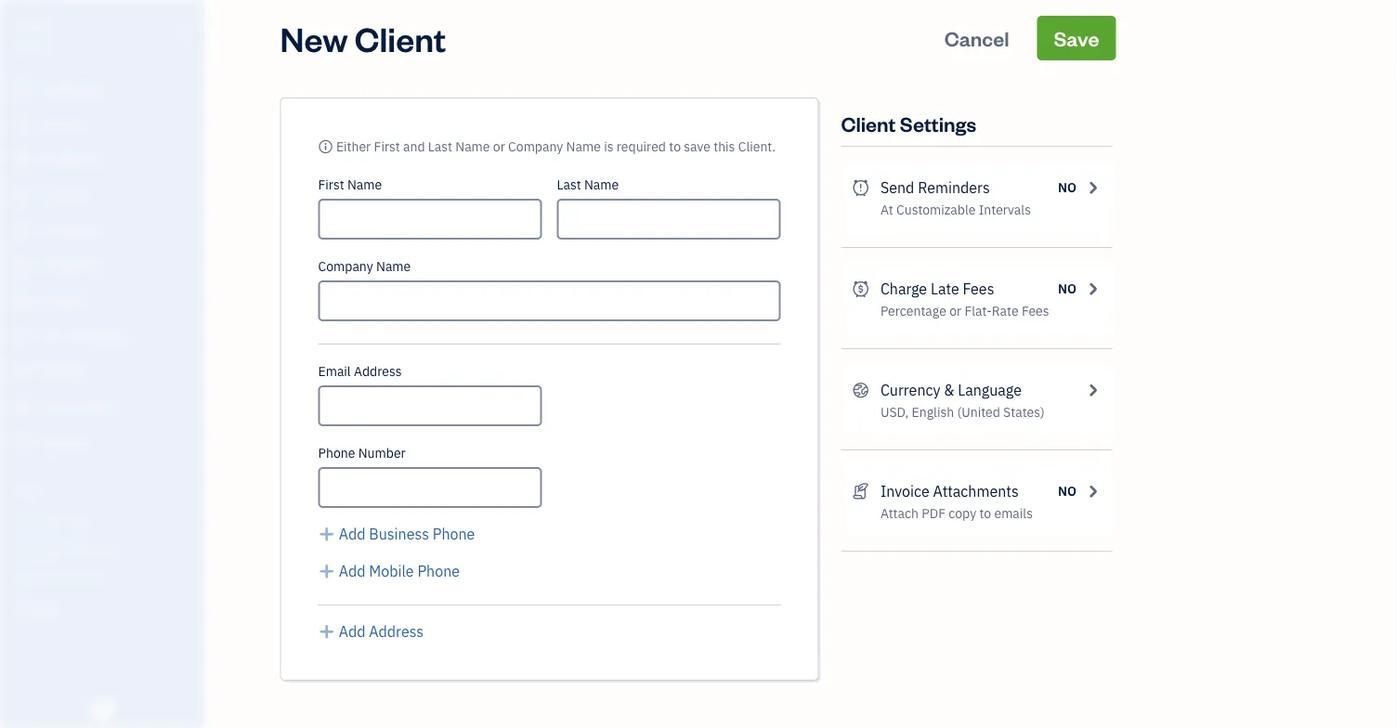 Task type: locate. For each thing, give the bounding box(es) containing it.
currency & language
[[881, 380, 1022, 400]]

1 vertical spatial plus image
[[318, 621, 335, 643]]

pdf
[[922, 505, 946, 522]]

0 horizontal spatial client
[[355, 16, 446, 60]]

invoice image
[[12, 187, 34, 205]]

name for last name
[[584, 176, 619, 193]]

reminders
[[918, 178, 990, 197]]

0 vertical spatial to
[[669, 138, 681, 155]]

company down first name in the left of the page
[[318, 258, 373, 275]]

0 horizontal spatial first
[[318, 176, 344, 193]]

1 vertical spatial to
[[980, 505, 992, 522]]

1 horizontal spatial fees
[[1022, 302, 1050, 320]]

0 horizontal spatial to
[[669, 138, 681, 155]]

2 vertical spatial no
[[1058, 483, 1077, 500]]

team members image
[[14, 511, 199, 526]]

settings
[[900, 110, 977, 137]]

first name
[[318, 176, 382, 193]]

1 vertical spatial no
[[1058, 280, 1077, 297]]

1 horizontal spatial first
[[374, 138, 400, 155]]

1 add from the top
[[339, 525, 366, 544]]

first down 'primary' icon
[[318, 176, 344, 193]]

fees right rate
[[1022, 302, 1050, 320]]

send
[[881, 178, 915, 197]]

late
[[931, 279, 960, 299]]

usd,
[[881, 404, 909, 421]]

chevronright image for send reminders
[[1084, 177, 1102, 199]]

1 vertical spatial or
[[950, 302, 962, 320]]

customizable
[[897, 201, 976, 218]]

2 vertical spatial phone
[[418, 562, 460, 581]]

1 vertical spatial company
[[318, 258, 373, 275]]

or
[[493, 138, 505, 155], [950, 302, 962, 320]]

add down add mobile phone button
[[339, 622, 366, 642]]

0 horizontal spatial last
[[428, 138, 452, 155]]

1 no from the top
[[1058, 179, 1077, 196]]

intervals
[[979, 201, 1031, 218]]

1 plus image from the top
[[318, 523, 335, 545]]

chevronright image
[[1084, 177, 1102, 199], [1084, 278, 1102, 300], [1084, 480, 1102, 503]]

estimate image
[[12, 151, 34, 170]]

attach
[[881, 505, 919, 522]]

plus image
[[318, 523, 335, 545], [318, 621, 335, 643]]

freshbooks image
[[87, 699, 117, 721]]

percentage
[[881, 302, 947, 320]]

0 vertical spatial address
[[354, 363, 402, 380]]

invoices image
[[853, 480, 870, 503]]

save
[[684, 138, 711, 155]]

phone down phone number text box
[[433, 525, 475, 544]]

no for charge late fees
[[1058, 280, 1077, 297]]

or right the and
[[493, 138, 505, 155]]

primary image
[[318, 138, 333, 155]]

1 horizontal spatial to
[[980, 505, 992, 522]]

company up last name
[[508, 138, 563, 155]]

2 chevronright image from the top
[[1084, 278, 1102, 300]]

add
[[339, 525, 366, 544], [339, 562, 366, 581], [339, 622, 366, 642]]

0 vertical spatial fees
[[963, 279, 995, 299]]

company
[[508, 138, 563, 155], [318, 258, 373, 275]]

0 vertical spatial client
[[355, 16, 446, 60]]

name
[[455, 138, 490, 155], [566, 138, 601, 155], [347, 176, 382, 193], [584, 176, 619, 193], [376, 258, 411, 275]]

1 vertical spatial fees
[[1022, 302, 1050, 320]]

phone inside button
[[418, 562, 460, 581]]

owner
[[15, 37, 49, 52]]

address
[[354, 363, 402, 380], [369, 622, 424, 642]]

phone for add mobile phone
[[418, 562, 460, 581]]

0 vertical spatial phone
[[318, 445, 355, 462]]

2 no from the top
[[1058, 280, 1077, 297]]

name right the and
[[455, 138, 490, 155]]

1 vertical spatial add
[[339, 562, 366, 581]]

phone inside button
[[433, 525, 475, 544]]

1 horizontal spatial last
[[557, 176, 581, 193]]

2 vertical spatial chevronright image
[[1084, 480, 1102, 503]]

charge late fees
[[881, 279, 995, 299]]

add business phone
[[339, 525, 475, 544]]

first left the and
[[374, 138, 400, 155]]

1 vertical spatial address
[[369, 622, 424, 642]]

to
[[669, 138, 681, 155], [980, 505, 992, 522]]

add left business
[[339, 525, 366, 544]]

mobile
[[369, 562, 414, 581]]

Phone Number text field
[[318, 467, 542, 508]]

3 no from the top
[[1058, 483, 1077, 500]]

add right plus icon
[[339, 562, 366, 581]]

Email Address text field
[[318, 386, 542, 426]]

apple
[[15, 16, 55, 36]]

usd, english (united states)
[[881, 404, 1045, 421]]

chart image
[[12, 399, 34, 417]]

0 horizontal spatial company
[[318, 258, 373, 275]]

first
[[374, 138, 400, 155], [318, 176, 344, 193]]

1 chevronright image from the top
[[1084, 177, 1102, 199]]

0 vertical spatial add
[[339, 525, 366, 544]]

1 vertical spatial phone
[[433, 525, 475, 544]]

name down is
[[584, 176, 619, 193]]

1 horizontal spatial or
[[950, 302, 962, 320]]

address inside button
[[369, 622, 424, 642]]

1 horizontal spatial company
[[508, 138, 563, 155]]

client right new
[[355, 16, 446, 60]]

0 vertical spatial plus image
[[318, 523, 335, 545]]

name for first name
[[347, 176, 382, 193]]

0 vertical spatial no
[[1058, 179, 1077, 196]]

fees
[[963, 279, 995, 299], [1022, 302, 1050, 320]]

plus image
[[318, 560, 335, 583]]

to left save
[[669, 138, 681, 155]]

or left flat-
[[950, 302, 962, 320]]

client
[[355, 16, 446, 60], [841, 110, 896, 137]]

add mobile phone
[[339, 562, 460, 581]]

First Name text field
[[318, 199, 542, 240]]

phone number
[[318, 445, 406, 462]]

to right copy
[[980, 505, 992, 522]]

attachments
[[933, 482, 1019, 501]]

email
[[318, 363, 351, 380]]

3 chevronright image from the top
[[1084, 480, 1102, 503]]

0 vertical spatial company
[[508, 138, 563, 155]]

fees up flat-
[[963, 279, 995, 299]]

add inside button
[[339, 622, 366, 642]]

name down the first name text field
[[376, 258, 411, 275]]

required
[[617, 138, 666, 155]]

3 add from the top
[[339, 622, 366, 642]]

plus image up plus icon
[[318, 523, 335, 545]]

add inside button
[[339, 525, 366, 544]]

last
[[428, 138, 452, 155], [557, 176, 581, 193]]

number
[[358, 445, 406, 462]]

phone
[[318, 445, 355, 462], [433, 525, 475, 544], [418, 562, 460, 581]]

new client
[[280, 16, 446, 60]]

address for email address
[[354, 363, 402, 380]]

phone right mobile
[[418, 562, 460, 581]]

plus image left add address
[[318, 621, 335, 643]]

2 vertical spatial add
[[339, 622, 366, 642]]

this
[[714, 138, 735, 155]]

address for add address
[[369, 622, 424, 642]]

send reminders
[[881, 178, 990, 197]]

1 vertical spatial chevronright image
[[1084, 278, 1102, 300]]

last name
[[557, 176, 619, 193]]

no
[[1058, 179, 1077, 196], [1058, 280, 1077, 297], [1058, 483, 1077, 500]]

address right email
[[354, 363, 402, 380]]

address down add mobile phone
[[369, 622, 424, 642]]

last down either first and last name or company name is required to save this client.
[[557, 176, 581, 193]]

name down "either"
[[347, 176, 382, 193]]

1 horizontal spatial client
[[841, 110, 896, 137]]

last right the and
[[428, 138, 452, 155]]

client up 'latereminders' icon
[[841, 110, 896, 137]]

english
[[912, 404, 954, 421]]

2 add from the top
[[339, 562, 366, 581]]

phone for add business phone
[[433, 525, 475, 544]]

0 vertical spatial chevronright image
[[1084, 177, 1102, 199]]

phone left number on the bottom of the page
[[318, 445, 355, 462]]

chevronright image for charge late fees
[[1084, 278, 1102, 300]]

0 vertical spatial or
[[493, 138, 505, 155]]

attach pdf copy to emails
[[881, 505, 1033, 522]]

client image
[[12, 116, 34, 135]]

2 plus image from the top
[[318, 621, 335, 643]]

add inside button
[[339, 562, 366, 581]]

plus image for add address
[[318, 621, 335, 643]]



Task type: vqa. For each thing, say whether or not it's contained in the screenshot.
bottom the
no



Task type: describe. For each thing, give the bounding box(es) containing it.
business
[[369, 525, 429, 544]]

items and services image
[[14, 541, 199, 556]]

project image
[[12, 293, 34, 311]]

emails
[[995, 505, 1033, 522]]

currencyandlanguage image
[[853, 379, 870, 401]]

expense image
[[12, 257, 34, 276]]

name for company name
[[376, 258, 411, 275]]

1 vertical spatial last
[[557, 176, 581, 193]]

save button
[[1037, 16, 1116, 60]]

rate
[[992, 302, 1019, 320]]

invoice
[[881, 482, 930, 501]]

cancel
[[945, 25, 1010, 51]]

0 horizontal spatial or
[[493, 138, 505, 155]]

chevronright image
[[1084, 379, 1102, 401]]

latereminders image
[[853, 177, 870, 199]]

percentage or flat-rate fees
[[881, 302, 1050, 320]]

add for add business phone
[[339, 525, 366, 544]]

add for add mobile phone
[[339, 562, 366, 581]]

client settings
[[841, 110, 977, 137]]

payment image
[[12, 222, 34, 241]]

client.
[[738, 138, 776, 155]]

copy
[[949, 505, 977, 522]]

main element
[[0, 0, 251, 728]]

0 vertical spatial first
[[374, 138, 400, 155]]

language
[[958, 380, 1022, 400]]

new
[[280, 16, 348, 60]]

at customizable intervals
[[881, 201, 1031, 218]]

add mobile phone button
[[318, 560, 460, 583]]

cancel button
[[928, 16, 1026, 60]]

company name
[[318, 258, 411, 275]]

add business phone button
[[318, 523, 475, 545]]

&
[[944, 380, 955, 400]]

either first and last name or company name is required to save this client.
[[336, 138, 776, 155]]

apple owner
[[15, 16, 55, 52]]

email address
[[318, 363, 402, 380]]

apps image
[[14, 481, 199, 496]]

timer image
[[12, 328, 34, 347]]

plus image for add business phone
[[318, 523, 335, 545]]

and
[[403, 138, 425, 155]]

invoice attachments
[[881, 482, 1019, 501]]

chevronright image for invoice attachments
[[1084, 480, 1102, 503]]

latefees image
[[853, 278, 870, 300]]

dashboard image
[[12, 81, 34, 99]]

flat-
[[965, 302, 992, 320]]

1 vertical spatial first
[[318, 176, 344, 193]]

charge
[[881, 279, 927, 299]]

states)
[[1004, 404, 1045, 421]]

no for invoice attachments
[[1058, 483, 1077, 500]]

either
[[336, 138, 371, 155]]

Company Name text field
[[318, 281, 781, 321]]

is
[[604, 138, 614, 155]]

add for add address
[[339, 622, 366, 642]]

name left is
[[566, 138, 601, 155]]

report image
[[12, 434, 34, 452]]

0 horizontal spatial fees
[[963, 279, 995, 299]]

add address button
[[318, 621, 424, 643]]

0 vertical spatial last
[[428, 138, 452, 155]]

(united
[[957, 404, 1001, 421]]

save
[[1054, 25, 1100, 51]]

money image
[[12, 363, 34, 382]]

settings image
[[14, 600, 199, 615]]

currency
[[881, 380, 941, 400]]

no for send reminders
[[1058, 179, 1077, 196]]

bank connections image
[[14, 571, 199, 585]]

Last Name text field
[[557, 199, 781, 240]]

1 vertical spatial client
[[841, 110, 896, 137]]

at
[[881, 201, 894, 218]]

add address
[[339, 622, 424, 642]]



